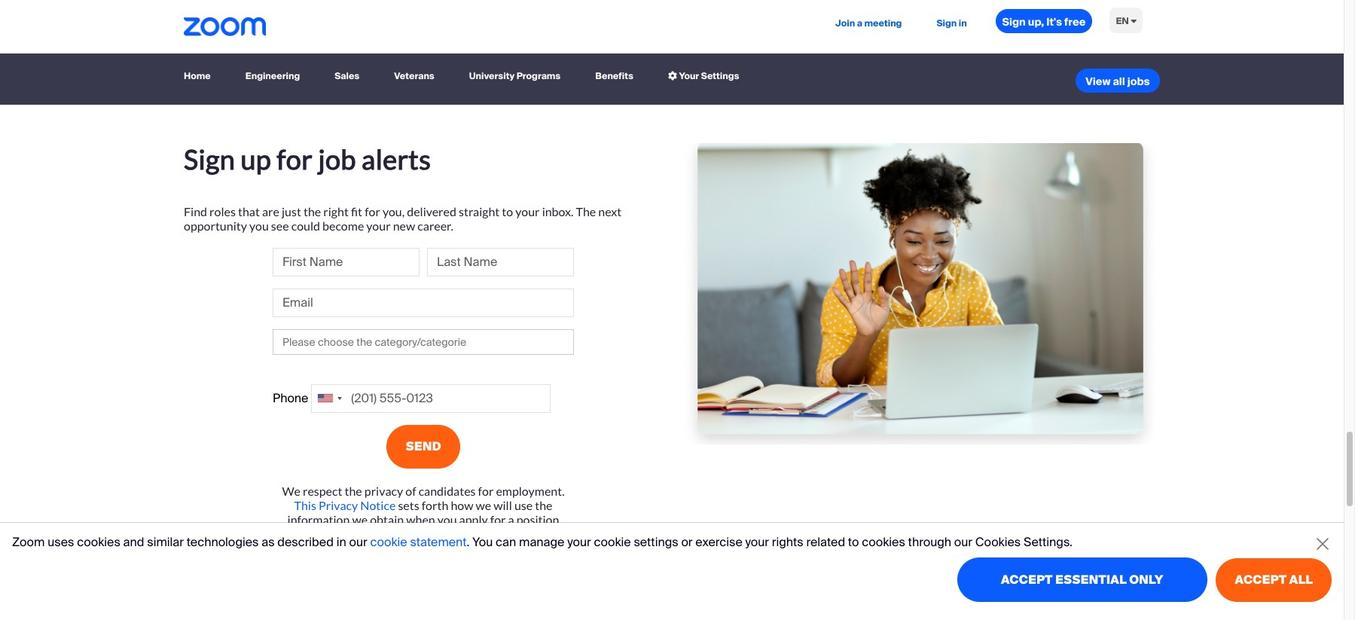 Task type: describe. For each thing, give the bounding box(es) containing it.
if
[[415, 526, 423, 541]]

see
[[271, 218, 289, 233]]

position
[[517, 512, 559, 526]]

your
[[679, 70, 699, 82]]

your left "new"
[[366, 218, 391, 233]]

career.
[[418, 218, 454, 233]]

sign up for job alerts
[[184, 142, 431, 175]]

for inside sets forth how we will use the information we obtain when you apply for a position through this career site. if you do not consent to the terms of this privacy notice, please do not submit information to us.
[[490, 512, 506, 526]]

cookie statement link
[[370, 534, 467, 550]]

obtain
[[370, 512, 404, 526]]

university
[[469, 70, 515, 82]]

you,
[[383, 204, 405, 218]]

notice,
[[404, 541, 442, 555]]

university programs link
[[463, 63, 567, 89]]

read more
[[857, 14, 960, 30]]

more
[[907, 14, 955, 30]]

.
[[467, 534, 470, 550]]

privacy inside we respect the privacy of candidates for employment. this privacy notice
[[319, 498, 358, 512]]

1 cookies from the left
[[77, 534, 120, 550]]

we respect the privacy of candidates for employment. this privacy notice
[[282, 483, 565, 512]]

please
[[444, 541, 478, 555]]

view
[[1086, 75, 1111, 88]]

1 horizontal spatial do
[[480, 541, 494, 555]]

1 vertical spatial in
[[337, 534, 346, 550]]

en button
[[1104, 0, 1149, 43]]

next
[[599, 204, 622, 218]]

or
[[681, 534, 693, 550]]

a inside 'join a meeting' link
[[857, 17, 863, 29]]

view all jobs
[[1086, 75, 1150, 88]]

your right manage
[[567, 534, 591, 550]]

delivered
[[407, 204, 457, 218]]

to inside the find roles that are just the right fit for you, delivered straight to your inbox. the next opportunity you see could become your new career.
[[502, 204, 513, 218]]

alerts
[[362, 142, 431, 175]]

phone
[[273, 390, 308, 406]]

1 vertical spatial information
[[377, 555, 439, 569]]

roles
[[210, 204, 236, 218]]

read
[[857, 14, 902, 30]]

sales
[[335, 70, 360, 82]]

you right if
[[426, 526, 445, 541]]

related
[[807, 534, 845, 550]]

send button
[[387, 425, 460, 468]]

First Name text field
[[273, 248, 420, 276]]

settings
[[701, 70, 740, 82]]

are
[[262, 204, 279, 218]]

1 horizontal spatial not
[[496, 541, 514, 555]]

of inside sets forth how we will use the information we obtain when you apply for a position through this career site. if you do not consent to the terms of this privacy notice, please do not submit information to us.
[[327, 541, 338, 555]]

when
[[406, 512, 435, 526]]

to left 'us.' on the bottom of the page
[[442, 555, 453, 569]]

fit
[[351, 204, 362, 218]]

engineering link
[[239, 63, 306, 89]]

find
[[184, 204, 207, 218]]

all for accept
[[1290, 572, 1313, 588]]

chevron right image
[[960, 16, 970, 28]]

2 cookies from the left
[[862, 534, 906, 550]]

benefits link
[[589, 63, 640, 89]]

submit
[[516, 541, 553, 555]]

could
[[291, 218, 320, 233]]

you inside the find roles that are just the right fit for you, delivered straight to your inbox. the next opportunity you see could become your new career.
[[249, 218, 269, 233]]

this privacy notice link
[[294, 498, 396, 512]]

programs
[[517, 70, 561, 82]]

join a meeting
[[836, 17, 902, 29]]

this right terms
[[341, 541, 360, 555]]

zoom
[[12, 534, 45, 550]]

2 cookie from the left
[[594, 534, 631, 550]]

for inside the find roles that are just the right fit for you, delivered straight to your inbox. the next opportunity you see could become your new career.
[[365, 204, 380, 218]]

the inside we respect the privacy of candidates for employment. this privacy notice
[[345, 483, 362, 498]]

uses
[[48, 534, 74, 550]]

how
[[451, 498, 474, 512]]

benefits
[[595, 70, 634, 82]]

candidates
[[419, 483, 476, 498]]

caret down image
[[1131, 17, 1137, 26]]

respect
[[303, 483, 342, 498]]

find roles that are just the right fit for you, delivered straight to your inbox. the next opportunity you see could become your new career.
[[184, 204, 622, 233]]

this down this privacy notice link
[[333, 526, 353, 541]]

accept all button
[[1216, 558, 1332, 602]]

your settings link
[[662, 63, 746, 89]]

sign for sign up, it's free
[[1003, 15, 1026, 29]]

new
[[393, 218, 415, 233]]

read more link
[[857, 14, 970, 30]]

us.
[[455, 555, 470, 569]]

all for view
[[1113, 75, 1125, 88]]

Phone telephone field
[[311, 384, 551, 413]]

1 horizontal spatial in
[[959, 17, 967, 29]]

your settings
[[677, 70, 740, 82]]

can
[[496, 534, 516, 550]]

veterans
[[394, 70, 435, 82]]

university programs
[[469, 70, 561, 82]]

straight
[[459, 204, 500, 218]]

described
[[278, 534, 334, 550]]

only
[[1130, 572, 1164, 588]]

use
[[515, 498, 533, 512]]

0 horizontal spatial we
[[352, 512, 368, 526]]

rights
[[772, 534, 804, 550]]

your left rights
[[746, 534, 769, 550]]

jobs
[[1128, 75, 1150, 88]]

send
[[406, 439, 441, 454]]

zoom uses cookies and similar technologies as described in our cookie statement . you can manage your cookie settings or exercise your rights related to cookies through our cookies settings.
[[12, 534, 1073, 550]]



Task type: vqa. For each thing, say whether or not it's contained in the screenshot.
the leftmost not
yes



Task type: locate. For each thing, give the bounding box(es) containing it.
information down cookie statement link
[[377, 555, 439, 569]]

the
[[576, 204, 596, 218]]

0 horizontal spatial information
[[288, 512, 350, 526]]

accept all
[[1235, 572, 1313, 588]]

0 horizontal spatial cookie
[[370, 534, 407, 550]]

apply
[[459, 512, 488, 526]]

that
[[238, 204, 260, 218]]

join
[[836, 17, 855, 29]]

through inside sets forth how we will use the information we obtain when you apply for a position through this career site. if you do not consent to the terms of this privacy notice, please do not submit information to us.
[[288, 526, 331, 541]]

1 horizontal spatial cookies
[[862, 534, 906, 550]]

accept essential only
[[1001, 572, 1164, 588]]

1 horizontal spatial our
[[955, 534, 973, 550]]

sign inside sign up, it's free link
[[1003, 15, 1026, 29]]

cookies
[[77, 534, 120, 550], [862, 534, 906, 550]]

to right related
[[848, 534, 859, 550]]

of
[[406, 483, 416, 498], [327, 541, 338, 555]]

1 vertical spatial privacy
[[362, 541, 402, 555]]

to
[[502, 204, 513, 218], [527, 526, 539, 541], [848, 534, 859, 550], [442, 555, 453, 569]]

do right .
[[480, 541, 494, 555]]

opportunity
[[184, 218, 247, 233]]

0 horizontal spatial in
[[337, 534, 346, 550]]

2 horizontal spatial sign
[[1003, 15, 1026, 29]]

terms
[[294, 541, 325, 555]]

0 vertical spatial of
[[406, 483, 416, 498]]

cookie down obtain
[[370, 534, 407, 550]]

1 horizontal spatial privacy
[[362, 541, 402, 555]]

a right join
[[857, 17, 863, 29]]

we left will
[[476, 498, 491, 512]]

information up described
[[288, 512, 350, 526]]

accept essential only button
[[958, 558, 1207, 602]]

notice
[[360, 498, 396, 512]]

as
[[262, 534, 275, 550]]

1 accept from the left
[[1001, 572, 1053, 588]]

home link
[[184, 63, 217, 89]]

you up statement
[[438, 512, 457, 526]]

free
[[1065, 15, 1086, 29]]

1 horizontal spatial of
[[406, 483, 416, 498]]

job
[[318, 142, 356, 175]]

through left cookies
[[908, 534, 952, 550]]

up
[[241, 142, 271, 175]]

in left career
[[337, 534, 346, 550]]

1 horizontal spatial we
[[476, 498, 491, 512]]

view all jobs link
[[1076, 69, 1160, 93]]

0 horizontal spatial through
[[288, 526, 331, 541]]

do left .
[[447, 526, 461, 541]]

right
[[323, 204, 349, 218]]

through down this
[[288, 526, 331, 541]]

0 vertical spatial all
[[1113, 75, 1125, 88]]

for right how
[[478, 483, 494, 498]]

a inside sets forth how we will use the information we obtain when you apply for a position through this career site. if you do not consent to the terms of this privacy notice, please do not submit information to us.
[[508, 512, 514, 526]]

1 horizontal spatial through
[[908, 534, 952, 550]]

accept for accept essential only
[[1001, 572, 1053, 588]]

cookie left settings
[[594, 534, 631, 550]]

cookies right related
[[862, 534, 906, 550]]

exercise
[[696, 534, 743, 550]]

0 horizontal spatial do
[[447, 526, 461, 541]]

for up can
[[490, 512, 506, 526]]

up,
[[1028, 15, 1044, 29]]

meeting
[[865, 17, 902, 29]]

site.
[[391, 526, 413, 541]]

en
[[1116, 15, 1129, 27]]

settings
[[634, 534, 679, 550]]

veterans link
[[388, 63, 441, 89]]

sign up, it's free link
[[996, 9, 1093, 33]]

not up 'us.' on the bottom of the page
[[463, 526, 481, 541]]

of right "privacy"
[[406, 483, 416, 498]]

0 horizontal spatial cookies
[[77, 534, 120, 550]]

all inside button
[[1290, 572, 1313, 588]]

0 horizontal spatial a
[[508, 512, 514, 526]]

accept for accept all
[[1235, 572, 1287, 588]]

sets
[[398, 498, 419, 512]]

for right fit
[[365, 204, 380, 218]]

the inside the find roles that are just the right fit for you, delivered straight to your inbox. the next opportunity you see could become your new career.
[[304, 204, 321, 218]]

1 horizontal spatial all
[[1290, 572, 1313, 588]]

in
[[959, 17, 967, 29], [337, 534, 346, 550]]

join a meeting link
[[830, 0, 908, 48]]

2 our from the left
[[955, 534, 973, 550]]

not
[[463, 526, 481, 541], [496, 541, 514, 555]]

privacy
[[319, 498, 358, 512], [362, 541, 402, 555]]

all
[[1113, 75, 1125, 88], [1290, 572, 1313, 588]]

cookies left and
[[77, 534, 120, 550]]

this
[[294, 498, 316, 512]]

cog image
[[668, 71, 677, 80]]

sign in
[[937, 17, 967, 29]]

in right more
[[959, 17, 967, 29]]

sales link
[[329, 63, 366, 89]]

similar
[[147, 534, 184, 550]]

our down this privacy notice link
[[349, 534, 367, 550]]

0 horizontal spatial all
[[1113, 75, 1125, 88]]

1 horizontal spatial information
[[377, 555, 439, 569]]

sign inside sign in link
[[937, 17, 957, 29]]

a left use
[[508, 512, 514, 526]]

to right can
[[527, 526, 539, 541]]

the
[[304, 204, 321, 218], [345, 483, 362, 498], [535, 498, 553, 512], [541, 526, 558, 541]]

you
[[249, 218, 269, 233], [438, 512, 457, 526], [426, 526, 445, 541]]

and
[[123, 534, 144, 550]]

it's
[[1047, 15, 1063, 29]]

for inside we respect the privacy of candidates for employment. this privacy notice
[[478, 483, 494, 498]]

information
[[288, 512, 350, 526], [377, 555, 439, 569]]

privacy down obtain
[[362, 541, 402, 555]]

1 horizontal spatial accept
[[1235, 572, 1287, 588]]

we
[[476, 498, 491, 512], [352, 512, 368, 526]]

forth
[[422, 498, 449, 512]]

become
[[323, 218, 364, 233]]

statement
[[410, 534, 467, 550]]

to right straight
[[502, 204, 513, 218]]

0 vertical spatial information
[[288, 512, 350, 526]]

essential
[[1056, 572, 1127, 588]]

Selected country field
[[312, 385, 347, 412]]

1 vertical spatial of
[[327, 541, 338, 555]]

0 vertical spatial a
[[857, 17, 863, 29]]

you
[[473, 534, 493, 550]]

1 cookie from the left
[[370, 534, 407, 550]]

privacy right this
[[319, 498, 358, 512]]

a
[[857, 17, 863, 29], [508, 512, 514, 526]]

sign for sign up for job alerts
[[184, 142, 235, 175]]

1 horizontal spatial cookie
[[594, 534, 631, 550]]

manage
[[519, 534, 565, 550]]

0 horizontal spatial of
[[327, 541, 338, 555]]

employment.
[[496, 483, 565, 498]]

not right you
[[496, 541, 514, 555]]

our left cookies
[[955, 534, 973, 550]]

0 horizontal spatial accept
[[1001, 572, 1053, 588]]

sign left 'up,' at the top of page
[[1003, 15, 1026, 29]]

0 horizontal spatial not
[[463, 526, 481, 541]]

your left inbox.
[[516, 204, 540, 218]]

privacy
[[365, 483, 403, 498]]

of right terms
[[327, 541, 338, 555]]

you left see
[[249, 218, 269, 233]]

career
[[355, 526, 389, 541]]

consent
[[483, 526, 525, 541]]

0 vertical spatial in
[[959, 17, 967, 29]]

cookie
[[370, 534, 407, 550], [594, 534, 631, 550]]

will
[[494, 498, 512, 512]]

2 accept from the left
[[1235, 572, 1287, 588]]

0 horizontal spatial privacy
[[319, 498, 358, 512]]

of inside we respect the privacy of candidates for employment. this privacy notice
[[406, 483, 416, 498]]

accept
[[1001, 572, 1053, 588], [1235, 572, 1287, 588]]

sign for sign in
[[937, 17, 957, 29]]

0 horizontal spatial our
[[349, 534, 367, 550]]

we left obtain
[[352, 512, 368, 526]]

Email email field
[[273, 288, 574, 317]]

1 horizontal spatial sign
[[937, 17, 957, 29]]

cookies
[[976, 534, 1021, 550]]

1 our from the left
[[349, 534, 367, 550]]

home
[[184, 70, 211, 82]]

sign left up
[[184, 142, 235, 175]]

inbox.
[[542, 204, 574, 218]]

sign left chevron right icon
[[937, 17, 957, 29]]

0 vertical spatial privacy
[[319, 498, 358, 512]]

through
[[288, 526, 331, 541], [908, 534, 952, 550]]

we
[[282, 483, 301, 498]]

0 horizontal spatial sign
[[184, 142, 235, 175]]

Last Name text field
[[427, 248, 574, 276]]

sign
[[1003, 15, 1026, 29], [937, 17, 957, 29], [184, 142, 235, 175]]

privacy inside sets forth how we will use the information we obtain when you apply for a position through this career site. if you do not consent to the terms of this privacy notice, please do not submit information to us.
[[362, 541, 402, 555]]

for right up
[[277, 142, 313, 175]]

sign in link
[[931, 0, 973, 48]]

1 vertical spatial all
[[1290, 572, 1313, 588]]

1 horizontal spatial a
[[857, 17, 863, 29]]

1 vertical spatial a
[[508, 512, 514, 526]]



